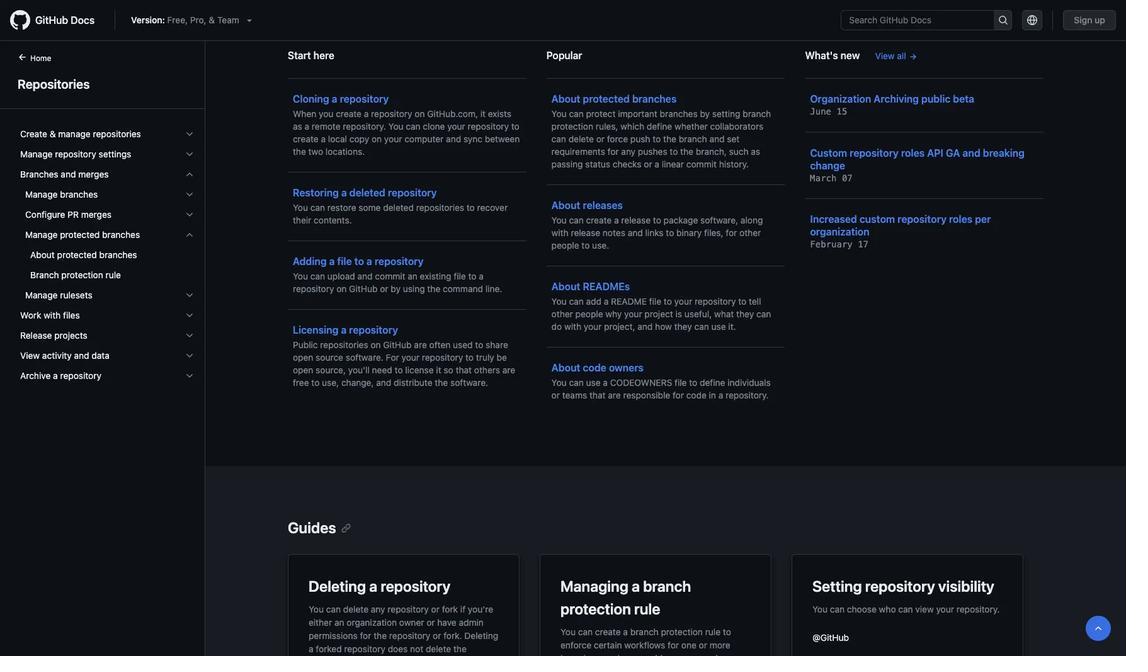Task type: describe. For each thing, give the bounding box(es) containing it.
push
[[630, 134, 650, 144]]

licensing
[[293, 324, 338, 336]]

repositories inside dropdown button
[[93, 129, 141, 139]]

a down some
[[367, 255, 372, 267]]

branch inside you can create a branch protection rule to enforce certain workflows for one or more branches, such as requiring an approvi
[[630, 627, 659, 637]]

choose
[[847, 604, 877, 614]]

sc 9kayk9 0 image for create & manage repositories
[[185, 129, 195, 139]]

readme
[[611, 296, 647, 307]]

a inside licensing a repository public repositories on github are often used to share open source software. for your repository to truly be open source, you'll need to license it so that others are free to use, change, and distribute the software.
[[341, 324, 347, 336]]

can down tell at the top of the page
[[756, 309, 771, 319]]

using
[[403, 284, 425, 294]]

about for about readmes
[[552, 281, 580, 293]]

in
[[709, 390, 716, 401]]

sign
[[1074, 15, 1092, 25]]

about protected branches you can protect important branches by setting branch protection rules, which define whether collaborators can delete or force push to the branch and set requirements for any pushes to the branch, such as passing status checks or a linear commit history.
[[552, 93, 771, 169]]

home
[[30, 54, 51, 62]]

two
[[308, 146, 323, 157]]

to inside cloning a repository when you create a repository on github.com, it exists as a remote repository. you can clone your repository to create a local copy on your computer and sync between the two locations.
[[511, 121, 519, 132]]

public
[[921, 93, 951, 105]]

protected for manage protected branches
[[60, 230, 100, 240]]

remote
[[312, 121, 340, 132]]

2 vertical spatial repository.
[[957, 604, 1000, 614]]

a up you
[[332, 93, 337, 105]]

triangle down image
[[244, 15, 254, 25]]

branch protection rule
[[30, 270, 121, 280]]

branch protection rule link
[[15, 265, 200, 285]]

free,
[[167, 15, 188, 25]]

source,
[[316, 365, 346, 375]]

0 vertical spatial software.
[[346, 352, 383, 363]]

all
[[897, 51, 906, 61]]

cloning a repository when you create a repository on github.com, it exists as a remote repository. you can clone your repository to create a local copy on your computer and sync between the two locations.
[[293, 93, 520, 157]]

a up you can delete any repository or fork if you're either an organization owner or have admin permissions for the repository or fork. deleting a forked repository does not delete
[[369, 578, 377, 595]]

command
[[443, 284, 483, 294]]

distribute
[[394, 378, 432, 388]]

people inside about releases you can create a release to package software, along with release notes and links to binary files, for other people to use.
[[552, 240, 579, 251]]

can up requirements
[[552, 134, 566, 144]]

restoring a deleted repository you can restore some deleted repositories to recover their contents.
[[293, 187, 508, 225]]

a right in
[[718, 390, 723, 401]]

start
[[288, 49, 311, 61]]

any inside you can delete any repository or fork if you're either an organization owner or have admin permissions for the repository or fork. deleting a forked repository does not delete
[[371, 604, 385, 614]]

0 horizontal spatial deleting
[[309, 578, 366, 595]]

to left tell at the top of the page
[[738, 296, 746, 307]]

you inside adding a file to a repository you can upload and commit an existing file to a repository on github or by using the command line.
[[293, 271, 308, 282]]

june
[[810, 106, 831, 117]]

for inside you can create a branch protection rule to enforce certain workflows for one or more branches, such as requiring an approvi
[[668, 640, 679, 650]]

protected for about protected branches
[[57, 250, 97, 260]]

branches,
[[561, 653, 601, 656]]

merges for branches and merges
[[78, 169, 109, 179]]

or left have
[[427, 617, 435, 628]]

branches and merges button
[[15, 164, 200, 185]]

can inside cloning a repository when you create a repository on github.com, it exists as a remote repository. you can clone your repository to create a local copy on your computer and sync between the two locations.
[[406, 121, 421, 132]]

scroll to top image
[[1093, 624, 1103, 634]]

0 horizontal spatial they
[[674, 322, 692, 332]]

version: free, pro, & team
[[131, 15, 239, 25]]

work with files button
[[15, 305, 200, 326]]

0 vertical spatial github
[[35, 14, 68, 26]]

on up clone in the left of the page
[[415, 109, 425, 119]]

that inside licensing a repository public repositories on github are often used to share open source software. for your repository to truly be open source, you'll need to license it so that others are free to use, change, and distribute the software.
[[456, 365, 472, 375]]

Search GitHub Docs search field
[[842, 11, 994, 30]]

manage repository settings button
[[15, 144, 200, 164]]

branches
[[20, 169, 58, 179]]

use inside about readmes you can add a readme file to your repository to tell other people why your project is useful, what they can do with your project, and how they can use it.
[[711, 322, 726, 332]]

can left add
[[569, 296, 584, 307]]

manage protected branches element containing about protected branches
[[10, 245, 205, 285]]

workflows
[[624, 640, 665, 650]]

recover
[[477, 202, 508, 213]]

sc 9kayk9 0 image inside manage branches dropdown button
[[185, 190, 195, 200]]

a up command
[[479, 271, 484, 282]]

docs
[[71, 14, 95, 26]]

sc 9kayk9 0 image inside release projects dropdown button
[[185, 331, 195, 341]]

search image
[[998, 15, 1008, 25]]

add
[[586, 296, 601, 307]]

collaborators
[[710, 121, 763, 132]]

and inside the view activity and data dropdown button
[[74, 350, 89, 361]]

configure pr merges
[[25, 209, 112, 220]]

roles inside custom repository roles api ga and breaking change march 07
[[901, 147, 925, 159]]

& inside dropdown button
[[50, 129, 56, 139]]

binary
[[676, 228, 702, 238]]

protection inside about protected branches you can protect important branches by setting branch protection rules, which define whether collaborators can delete or force push to the branch and set requirements for any pushes to the branch, such as passing status checks or a linear commit history.
[[552, 121, 593, 132]]

to up truly
[[475, 340, 483, 350]]

need
[[372, 365, 392, 375]]

on inside adding a file to a repository you can upload and commit an existing file to a repository on github or by using the command line.
[[336, 284, 347, 294]]

create & manage repositories
[[20, 129, 141, 139]]

and inside licensing a repository public repositories on github are often used to share open source software. for your repository to truly be open source, you'll need to license it so that others are free to use, change, and distribute the software.
[[376, 378, 391, 388]]

view activity and data button
[[15, 346, 200, 366]]

organization inside you can delete any repository or fork if you're either an organization owner or have admin permissions for the repository or fork. deleting a forked repository does not delete
[[347, 617, 397, 628]]

repository inside custom repository roles api ga and breaking change march 07
[[850, 147, 899, 159]]

by inside adding a file to a repository you can upload and commit an existing file to a repository on github or by using the command line.
[[391, 284, 401, 294]]

branch up collaborators
[[743, 109, 771, 119]]

create right you
[[336, 109, 362, 119]]

you inside about code owners you can use a codeowners file to define individuals or teams that are responsible for code in a repository.
[[552, 378, 567, 388]]

can down setting
[[830, 604, 845, 614]]

api
[[927, 147, 943, 159]]

or down the pushes
[[644, 159, 652, 169]]

project
[[645, 309, 673, 319]]

define inside about code owners you can use a codeowners file to define individuals or teams that are responsible for code in a repository.
[[700, 378, 725, 388]]

define inside about protected branches you can protect important branches by setting branch protection rules, which define whether collaborators can delete or force push to the branch and set requirements for any pushes to the branch, such as passing status checks or a linear commit history.
[[647, 121, 672, 132]]

configure
[[25, 209, 65, 220]]

public
[[293, 340, 318, 350]]

with inside about releases you can create a release to package software, along with release notes and links to binary files, for other people to use.
[[552, 228, 569, 238]]

0 vertical spatial deleted
[[349, 187, 385, 199]]

an inside adding a file to a repository you can upload and commit an existing file to a repository on github or by using the command line.
[[408, 271, 418, 282]]

the inside licensing a repository public repositories on github are often used to share open source software. for your repository to truly be open source, you'll need to license it so that others are free to use, change, and distribute the software.
[[435, 378, 448, 388]]

your left computer
[[384, 134, 402, 144]]

to left use.
[[582, 240, 590, 251]]

or down rules,
[[596, 134, 605, 144]]

do
[[552, 322, 562, 332]]

can inside you can delete any repository or fork if you're either an organization owner or have admin permissions for the repository or fork. deleting a forked repository does not delete
[[326, 604, 341, 614]]

and inside adding a file to a repository you can upload and commit an existing file to a repository on github or by using the command line.
[[357, 271, 373, 282]]

branches up pr on the top
[[60, 189, 98, 200]]

release projects
[[20, 330, 87, 341]]

view all
[[875, 51, 906, 61]]

can right who at right
[[898, 604, 913, 614]]

package
[[664, 215, 698, 225]]

you inside about readmes you can add a readme file to your repository to tell other people why your project is useful, what they can do with your project, and how they can use it.
[[552, 296, 567, 307]]

useful,
[[685, 309, 712, 319]]

the up linear
[[680, 146, 693, 157]]

is
[[676, 309, 682, 319]]

pr
[[68, 209, 79, 220]]

repositories inside restoring a deleted repository you can restore some deleted repositories to recover their contents.
[[416, 202, 464, 213]]

about for about protected branches
[[552, 93, 580, 105]]

truly
[[476, 352, 494, 363]]

deleting inside you can delete any repository or fork if you're either an organization owner or have admin permissions for the repository or fork. deleting a forked repository does not delete
[[464, 630, 498, 641]]

to right free
[[311, 378, 320, 388]]

repository. inside cloning a repository when you create a repository on github.com, it exists as a remote repository. you can clone your repository to create a local copy on your computer and sync between the two locations.
[[343, 121, 386, 132]]

popular
[[546, 49, 582, 61]]

forked
[[316, 644, 342, 654]]

protection inside you can create a branch protection rule to enforce certain workflows for one or more branches, such as requiring an approvi
[[661, 627, 703, 637]]

sc 9kayk9 0 image for branches
[[185, 230, 195, 240]]

rule inside repositories element
[[106, 270, 121, 280]]

can left protect
[[569, 109, 584, 119]]

can inside you can create a branch protection rule to enforce certain workflows for one or more branches, such as requiring an approvi
[[578, 627, 593, 637]]

1 horizontal spatial they
[[736, 309, 754, 319]]

for inside you can delete any repository or fork if you're either an organization owner or have admin permissions for the repository or fork. deleting a forked repository does not delete
[[360, 630, 371, 641]]

2 vertical spatial delete
[[426, 644, 451, 654]]

you inside cloning a repository when you create a repository on github.com, it exists as a remote repository. you can clone your repository to create a local copy on your computer and sync between the two locations.
[[388, 121, 403, 132]]

merges for configure pr merges
[[81, 209, 112, 220]]

repositories element
[[0, 51, 205, 655]]

archiving
[[874, 93, 919, 105]]

protect
[[586, 109, 616, 119]]

commit inside adding a file to a repository you can upload and commit an existing file to a repository on github or by using the command line.
[[375, 271, 405, 282]]

to right links
[[666, 228, 674, 238]]

manage for manage rulesets
[[25, 290, 58, 300]]

ga
[[946, 147, 960, 159]]

a inside dropdown button
[[53, 371, 58, 381]]

github inside licensing a repository public repositories on github are often used to share open source software. for your repository to truly be open source, you'll need to license it so that others are free to use, change, and distribute the software.
[[383, 340, 412, 350]]

branches for about protected branches
[[99, 250, 137, 260]]

to up command
[[468, 271, 476, 282]]

1 open from the top
[[293, 352, 313, 363]]

to down used
[[465, 352, 474, 363]]

a inside you can delete any repository or fork if you're either an organization owner or have admin permissions for the repository or fork. deleting a forked repository does not delete
[[309, 644, 313, 654]]

adding
[[293, 255, 327, 267]]

manage rulesets
[[25, 290, 92, 300]]

a up copy
[[364, 109, 369, 119]]

branches and merges element containing manage branches
[[10, 185, 205, 305]]

version:
[[131, 15, 165, 25]]

to up project
[[664, 296, 672, 307]]

archive a repository button
[[15, 366, 200, 386]]

and inside custom repository roles api ga and breaking change march 07
[[963, 147, 980, 159]]

custom repository roles api ga and breaking change march 07
[[810, 147, 1025, 183]]

or left fork.
[[433, 630, 441, 641]]

view activity and data
[[20, 350, 109, 361]]

your right "view" on the right of the page
[[936, 604, 954, 614]]

a up upload
[[329, 255, 335, 267]]

sc 9kayk9 0 image for manage rulesets
[[185, 290, 195, 300]]

create inside about releases you can create a release to package software, along with release notes and links to binary files, for other people to use.
[[586, 215, 612, 225]]

that inside about code owners you can use a codeowners file to define individuals or teams that are responsible for code in a repository.
[[590, 390, 606, 401]]

about code owners you can use a codeowners file to define individuals or teams that are responsible for code in a repository.
[[552, 362, 771, 401]]

0 horizontal spatial delete
[[343, 604, 368, 614]]

it inside licensing a repository public repositories on github are often used to share open source software. for your repository to truly be open source, you'll need to license it so that others are free to use, change, and distribute the software.
[[436, 365, 441, 375]]

archive a repository
[[20, 371, 101, 381]]

links
[[645, 228, 664, 238]]

15
[[837, 106, 847, 117]]

repository inside restoring a deleted repository you can restore some deleted repositories to recover their contents.
[[388, 187, 437, 199]]

between
[[485, 134, 520, 144]]

about for about releases
[[552, 199, 580, 211]]

or inside about code owners you can use a codeowners file to define individuals or teams that are responsible for code in a repository.
[[552, 390, 560, 401]]

software,
[[700, 215, 738, 225]]

to up linear
[[670, 146, 678, 157]]

about protected branches
[[30, 250, 137, 260]]

can down useful,
[[694, 322, 709, 332]]

are inside about code owners you can use a codeowners file to define individuals or teams that are responsible for code in a repository.
[[608, 390, 621, 401]]

repository inside "dropdown button"
[[55, 149, 96, 159]]

you're
[[468, 604, 493, 614]]

branch inside the managing a branch protection rule
[[643, 578, 691, 595]]

what's
[[805, 49, 838, 61]]

an inside you can create a branch protection rule to enforce certain workflows for one or more branches, such as requiring an approvi
[[675, 653, 685, 656]]

sc 9kayk9 0 image for work with files
[[185, 310, 195, 321]]

as inside you can create a branch protection rule to enforce certain workflows for one or more branches, such as requiring an approvi
[[625, 653, 634, 656]]

protection inside repositories element
[[61, 270, 103, 280]]

february 17 element
[[810, 239, 869, 250]]

create up two
[[293, 134, 319, 144]]

change
[[810, 159, 845, 171]]

protection inside the managing a branch protection rule
[[561, 600, 631, 618]]

branches for manage protected branches
[[102, 230, 140, 240]]

organization inside increased custom repository roles per organization february 17
[[810, 226, 869, 238]]

view
[[915, 604, 934, 614]]

manage for manage repository settings
[[20, 149, 53, 159]]

0 vertical spatial are
[[414, 340, 427, 350]]

view for view activity and data
[[20, 350, 40, 361]]

such inside about protected branches you can protect important branches by setting branch protection rules, which define whether collaborators can delete or force push to the branch and set requirements for any pushes to the branch, such as passing status checks or a linear commit history.
[[729, 146, 749, 157]]

the up the pushes
[[663, 134, 676, 144]]

your down add
[[584, 322, 602, 332]]

your up is
[[674, 296, 692, 307]]

contents.
[[314, 215, 352, 225]]

about for about code owners
[[552, 362, 580, 374]]

repository inside about readmes you can add a readme file to your repository to tell other people why your project is useful, what they can do with your project, and how they can use it.
[[695, 296, 736, 307]]

to inside you can create a branch protection rule to enforce certain workflows for one or more branches, such as requiring an approvi
[[723, 627, 731, 637]]

1 horizontal spatial software.
[[450, 378, 488, 388]]

about readmes you can add a readme file to your repository to tell other people why your project is useful, what they can do with your project, and how they can use it.
[[552, 281, 771, 332]]

on right copy
[[372, 134, 382, 144]]

admin
[[459, 617, 484, 628]]

repository inside dropdown button
[[60, 371, 101, 381]]

1 horizontal spatial code
[[686, 390, 707, 401]]

other inside about readmes you can add a readme file to your repository to tell other people why your project is useful, what they can do with your project, and how they can use it.
[[552, 309, 573, 319]]

create & manage repositories button
[[15, 124, 200, 144]]

for inside about code owners you can use a codeowners file to define individuals or teams that are responsible for code in a repository.
[[673, 390, 684, 401]]

be
[[497, 352, 507, 363]]

sc 9kayk9 0 image for configure pr merges
[[185, 210, 195, 220]]

for inside about releases you can create a release to package software, along with release notes and links to binary files, for other people to use.
[[726, 228, 737, 238]]

repositories inside licensing a repository public repositories on github are often used to share open source software. for your repository to truly be open source, you'll need to license it so that others are free to use, change, and distribute the software.
[[320, 340, 368, 350]]

1 horizontal spatial are
[[503, 365, 515, 375]]

to up upload
[[354, 255, 364, 267]]

to inside restoring a deleted repository you can restore some deleted repositories to recover their contents.
[[467, 202, 475, 213]]

your down readme
[[624, 309, 642, 319]]

manage protected branches button
[[15, 225, 200, 245]]

not
[[410, 644, 423, 654]]

your down github.com,
[[447, 121, 465, 132]]

it inside cloning a repository when you create a repository on github.com, it exists as a remote repository. you can clone your repository to create a local copy on your computer and sync between the two locations.
[[480, 109, 486, 119]]

visibility
[[938, 578, 994, 595]]

whether
[[675, 121, 708, 132]]

a inside about protected branches you can protect important branches by setting branch protection rules, which define whether collaborators can delete or force push to the branch and set requirements for any pushes to the branch, such as passing status checks or a linear commit history.
[[655, 159, 659, 169]]

with inside about readmes you can add a readme file to your repository to tell other people why your project is useful, what they can do with your project, and how they can use it.
[[564, 322, 581, 332]]

status
[[585, 159, 610, 169]]

0 vertical spatial release
[[621, 215, 651, 225]]

on inside licensing a repository public repositories on github are often used to share open source software. for your repository to truly be open source, you'll need to license it so that others are free to use, change, and distribute the software.
[[371, 340, 381, 350]]

responsible
[[623, 390, 670, 401]]

a down when
[[305, 121, 309, 132]]



Task type: vqa. For each thing, say whether or not it's contained in the screenshot.
by in the 'Adding A File To A Repository You Can Upload And Commit An Existing File To A Repository On Github Or By Using The Command Line.'
yes



Task type: locate. For each thing, give the bounding box(es) containing it.
if
[[460, 604, 466, 614]]

0 vertical spatial commit
[[686, 159, 717, 169]]

to left recover
[[467, 202, 475, 213]]

1 horizontal spatial define
[[700, 378, 725, 388]]

for inside about protected branches you can protect important branches by setting branch protection rules, which define whether collaborators can delete or force push to the branch and set requirements for any pushes to the branch, such as passing status checks or a linear commit history.
[[608, 146, 619, 157]]

set
[[727, 134, 740, 144]]

use up teams
[[586, 378, 601, 388]]

1 vertical spatial that
[[590, 390, 606, 401]]

1 manage protected branches element from the top
[[10, 225, 205, 285]]

1 vertical spatial as
[[751, 146, 760, 157]]

0 vertical spatial they
[[736, 309, 754, 319]]

are down be
[[503, 365, 515, 375]]

for right permissions
[[360, 630, 371, 641]]

sc 9kayk9 0 image inside "manage protected branches" dropdown button
[[185, 230, 195, 240]]

are
[[414, 340, 427, 350], [503, 365, 515, 375], [608, 390, 621, 401]]

any up checks
[[621, 146, 636, 157]]

1 horizontal spatial other
[[739, 228, 761, 238]]

the left two
[[293, 146, 306, 157]]

and inside about protected branches you can protect important branches by setting branch protection rules, which define whether collaborators can delete or force push to the branch and set requirements for any pushes to the branch, such as passing status checks or a linear commit history.
[[709, 134, 725, 144]]

0 vertical spatial with
[[552, 228, 569, 238]]

& right pro, at left top
[[209, 15, 215, 25]]

view for view all
[[875, 51, 895, 61]]

the down existing
[[427, 284, 440, 294]]

2 horizontal spatial rule
[[705, 627, 721, 637]]

any inside about protected branches you can protect important branches by setting branch protection rules, which define whether collaborators can delete or force push to the branch and set requirements for any pushes to the branch, such as passing status checks or a linear commit history.
[[621, 146, 636, 157]]

2 vertical spatial rule
[[705, 627, 721, 637]]

about protected branches link
[[15, 245, 200, 265]]

can
[[569, 109, 584, 119], [406, 121, 421, 132], [552, 134, 566, 144], [310, 202, 325, 213], [569, 215, 584, 225], [310, 271, 325, 282], [569, 296, 584, 307], [756, 309, 771, 319], [694, 322, 709, 332], [569, 378, 584, 388], [326, 604, 341, 614], [830, 604, 845, 614], [898, 604, 913, 614], [578, 627, 593, 637]]

about inside about protected branches you can protect important branches by setting branch protection rules, which define whether collaborators can delete or force push to the branch and set requirements for any pushes to the branch, such as passing status checks or a linear commit history.
[[552, 93, 580, 105]]

your inside licensing a repository public repositories on github are often used to share open source software. for your repository to truly be open source, you'll need to license it so that others are free to use, change, and distribute the software.
[[402, 352, 419, 363]]

branches and merges element containing branches and merges
[[10, 164, 205, 305]]

1 vertical spatial delete
[[343, 604, 368, 614]]

github docs
[[35, 14, 95, 26]]

you up enforce at the bottom of the page
[[561, 627, 576, 637]]

activity
[[42, 350, 72, 361]]

teams
[[562, 390, 587, 401]]

you'll
[[348, 365, 370, 375]]

6 sc 9kayk9 0 image from the top
[[185, 371, 195, 381]]

work with files
[[20, 310, 80, 321]]

about inside about code owners you can use a codeowners file to define individuals or teams that are responsible for code in a repository.
[[552, 362, 580, 374]]

repository. up copy
[[343, 121, 386, 132]]

1 vertical spatial use
[[586, 378, 601, 388]]

checks
[[613, 159, 641, 169]]

1 horizontal spatial github
[[349, 284, 378, 294]]

0 horizontal spatial release
[[571, 228, 600, 238]]

2 open from the top
[[293, 365, 313, 375]]

force
[[607, 134, 628, 144]]

2 vertical spatial protected
[[57, 250, 97, 260]]

such up history.
[[729, 146, 749, 157]]

software. down others
[[450, 378, 488, 388]]

1 horizontal spatial repositories
[[320, 340, 368, 350]]

0 horizontal spatial &
[[50, 129, 56, 139]]

1 vertical spatial are
[[503, 365, 515, 375]]

2 manage protected branches element from the top
[[10, 245, 205, 285]]

2 vertical spatial repositories
[[320, 340, 368, 350]]

0 horizontal spatial by
[[391, 284, 401, 294]]

0 vertical spatial code
[[583, 362, 606, 374]]

0 horizontal spatial view
[[20, 350, 40, 361]]

and inside about releases you can create a release to package software, along with release notes and links to binary files, for other people to use.
[[628, 228, 643, 238]]

2 sc 9kayk9 0 image from the top
[[185, 190, 195, 200]]

1 vertical spatial deleted
[[383, 202, 414, 213]]

sc 9kayk9 0 image inside manage repository settings "dropdown button"
[[185, 149, 195, 159]]

1 vertical spatial code
[[686, 390, 707, 401]]

use inside about code owners you can use a codeowners file to define individuals or teams that are responsible for code in a repository.
[[586, 378, 601, 388]]

it left the so
[[436, 365, 441, 375]]

manage inside "dropdown button"
[[20, 149, 53, 159]]

other inside about releases you can create a release to package software, along with release notes and links to binary files, for other people to use.
[[739, 228, 761, 238]]

can inside adding a file to a repository you can upload and commit an existing file to a repository on github or by using the command line.
[[310, 271, 325, 282]]

and right upload
[[357, 271, 373, 282]]

2 horizontal spatial repository.
[[957, 604, 1000, 614]]

0 vertical spatial &
[[209, 15, 215, 25]]

other up the do
[[552, 309, 573, 319]]

1 vertical spatial with
[[44, 310, 61, 321]]

0 vertical spatial as
[[293, 121, 302, 132]]

0 vertical spatial organization
[[810, 226, 869, 238]]

as
[[293, 121, 302, 132], [751, 146, 760, 157], [625, 653, 634, 656]]

2 vertical spatial are
[[608, 390, 621, 401]]

3 sc 9kayk9 0 image from the top
[[185, 230, 195, 240]]

managing a branch protection rule
[[561, 578, 691, 618]]

1 vertical spatial repositories
[[416, 202, 464, 213]]

other down along on the top of page
[[739, 228, 761, 238]]

the inside cloning a repository when you create a repository on github.com, it exists as a remote repository. you can clone your repository to create a local copy on your computer and sync between the two locations.
[[293, 146, 306, 157]]

0 vertical spatial people
[[552, 240, 579, 251]]

owner
[[399, 617, 424, 628]]

protection down the about protected branches
[[61, 270, 103, 280]]

can up enforce at the bottom of the page
[[578, 627, 593, 637]]

1 horizontal spatial commit
[[686, 159, 717, 169]]

commit up using
[[375, 271, 405, 282]]

sc 9kayk9 0 image for archive a repository
[[185, 371, 195, 381]]

projects
[[54, 330, 87, 341]]

view up archive
[[20, 350, 40, 361]]

1 vertical spatial release
[[571, 228, 600, 238]]

you down passing
[[552, 215, 567, 225]]

release
[[621, 215, 651, 225], [571, 228, 600, 238]]

does
[[388, 644, 408, 654]]

view inside the view activity and data dropdown button
[[20, 350, 40, 361]]

2 vertical spatial an
[[675, 653, 685, 656]]

you down adding
[[293, 271, 308, 282]]

you down setting
[[812, 604, 828, 614]]

branches for about protected branches you can protect important branches by setting branch protection rules, which define whether collaborators can delete or force push to the branch and set requirements for any pushes to the branch, such as passing status checks or a linear commit history.
[[632, 93, 677, 105]]

it.
[[728, 322, 736, 332]]

delete inside about protected branches you can protect important branches by setting branch protection rules, which define whether collaborators can delete or force push to the branch and set requirements for any pushes to the branch, such as passing status checks or a linear commit history.
[[569, 134, 594, 144]]

1 vertical spatial rule
[[634, 600, 660, 618]]

0 horizontal spatial as
[[293, 121, 302, 132]]

they down tell at the top of the page
[[736, 309, 754, 319]]

file up upload
[[337, 255, 352, 267]]

0 horizontal spatial repositories
[[93, 129, 141, 139]]

linear
[[662, 159, 684, 169]]

you can choose who can view your repository.
[[812, 604, 1000, 614]]

source
[[316, 352, 343, 363]]

enforce
[[561, 640, 591, 650]]

and inside cloning a repository when you create a repository on github.com, it exists as a remote repository. you can clone your repository to create a local copy on your computer and sync between the two locations.
[[446, 134, 461, 144]]

1 horizontal spatial it
[[480, 109, 486, 119]]

about inside manage protected branches element
[[30, 250, 55, 260]]

1 vertical spatial software.
[[450, 378, 488, 388]]

1 vertical spatial other
[[552, 309, 573, 319]]

1 horizontal spatial roles
[[949, 213, 973, 225]]

0 vertical spatial use
[[711, 322, 726, 332]]

protected up protect
[[583, 93, 630, 105]]

repository. inside about code owners you can use a codeowners file to define individuals or teams that are responsible for code in a repository.
[[726, 390, 769, 401]]

here
[[313, 49, 334, 61]]

repositories
[[93, 129, 141, 139], [416, 202, 464, 213], [320, 340, 368, 350]]

1 horizontal spatial use
[[711, 322, 726, 332]]

roles left api
[[901, 147, 925, 159]]

open down 'public'
[[293, 352, 313, 363]]

0 horizontal spatial organization
[[347, 617, 397, 628]]

manage branches
[[25, 189, 98, 200]]

1 horizontal spatial repository.
[[726, 390, 769, 401]]

code left the owners
[[583, 362, 606, 374]]

sc 9kayk9 0 image inside configure pr merges dropdown button
[[185, 210, 195, 220]]

1 vertical spatial view
[[20, 350, 40, 361]]

1 vertical spatial such
[[603, 653, 623, 656]]

0 horizontal spatial rule
[[106, 270, 121, 280]]

as inside cloning a repository when you create a repository on github.com, it exists as a remote repository. you can clone your repository to create a local copy on your computer and sync between the two locations.
[[293, 121, 302, 132]]

1 horizontal spatial organization
[[810, 226, 869, 238]]

archive
[[20, 371, 51, 381]]

1 sc 9kayk9 0 image from the top
[[185, 129, 195, 139]]

by up whether
[[700, 109, 710, 119]]

file inside about readmes you can add a readme file to your repository to tell other people why your project is useful, what they can do with your project, and how they can use it.
[[649, 296, 661, 307]]

when
[[293, 109, 316, 119]]

an down 'one'
[[675, 653, 685, 656]]

2 branches and merges element from the top
[[10, 185, 205, 305]]

custom
[[860, 213, 895, 225]]

0 horizontal spatial that
[[456, 365, 472, 375]]

any down deleting a repository
[[371, 604, 385, 614]]

branch,
[[696, 146, 727, 157]]

computer
[[404, 134, 444, 144]]

you inside restoring a deleted repository you can restore some deleted repositories to recover their contents.
[[293, 202, 308, 213]]

your up license at the left
[[402, 352, 419, 363]]

1 horizontal spatial that
[[590, 390, 606, 401]]

that right teams
[[590, 390, 606, 401]]

rule up the more
[[705, 627, 721, 637]]

to down for
[[395, 365, 403, 375]]

you
[[319, 109, 333, 119]]

branches and merges element
[[10, 164, 205, 305], [10, 185, 205, 305]]

protection up requirements
[[552, 121, 593, 132]]

sc 9kayk9 0 image inside archive a repository dropdown button
[[185, 371, 195, 381]]

with left files
[[44, 310, 61, 321]]

files
[[63, 310, 80, 321]]

1 horizontal spatial rule
[[634, 600, 660, 618]]

0 horizontal spatial code
[[583, 362, 606, 374]]

1 horizontal spatial delete
[[426, 644, 451, 654]]

0 horizontal spatial other
[[552, 309, 573, 319]]

3 sc 9kayk9 0 image from the top
[[185, 210, 195, 220]]

or right 'one'
[[699, 640, 707, 650]]

you up teams
[[552, 378, 567, 388]]

None search field
[[841, 10, 1012, 30]]

0 vertical spatial by
[[700, 109, 710, 119]]

a left codeowners
[[603, 378, 608, 388]]

branches up important
[[632, 93, 677, 105]]

the inside adding a file to a repository you can upload and commit an existing file to a repository on github or by using the command line.
[[427, 284, 440, 294]]

about up teams
[[552, 362, 580, 374]]

sc 9kayk9 0 image
[[185, 129, 195, 139], [185, 169, 195, 179], [185, 210, 195, 220], [185, 290, 195, 300], [185, 310, 195, 321], [185, 371, 195, 381]]

view all link
[[875, 49, 917, 63]]

which
[[621, 121, 644, 132]]

by inside about protected branches you can protect important branches by setting branch protection rules, which define whether collaborators can delete or force push to the branch and set requirements for any pushes to the branch, such as passing status checks or a linear commit history.
[[700, 109, 710, 119]]

commit inside about protected branches you can protect important branches by setting branch protection rules, which define whether collaborators can delete or force push to the branch and set requirements for any pushes to the branch, such as passing status checks or a linear commit history.
[[686, 159, 717, 169]]

0 vertical spatial any
[[621, 146, 636, 157]]

2 horizontal spatial are
[[608, 390, 621, 401]]

you left clone in the left of the page
[[388, 121, 403, 132]]

use left 'it.'
[[711, 322, 726, 332]]

sc 9kayk9 0 image for and
[[185, 351, 195, 361]]

0 vertical spatial define
[[647, 121, 672, 132]]

sc 9kayk9 0 image inside the work with files dropdown button
[[185, 310, 195, 321]]

0 horizontal spatial roles
[[901, 147, 925, 159]]

it left exists
[[480, 109, 486, 119]]

1 vertical spatial roles
[[949, 213, 973, 225]]

rule inside you can create a branch protection rule to enforce certain workflows for one or more branches, such as requiring an approvi
[[705, 627, 721, 637]]

project,
[[604, 322, 635, 332]]

a inside you can create a branch protection rule to enforce certain workflows for one or more branches, such as requiring an approvi
[[623, 627, 628, 637]]

home link
[[13, 52, 71, 65]]

can down restoring
[[310, 202, 325, 213]]

0 vertical spatial merges
[[78, 169, 109, 179]]

about inside about releases you can create a release to package software, along with release notes and links to binary files, for other people to use.
[[552, 199, 580, 211]]

manage for manage protected branches
[[25, 230, 58, 240]]

pushes
[[638, 146, 667, 157]]

1 branches and merges element from the top
[[10, 164, 205, 305]]

sc 9kayk9 0 image
[[185, 149, 195, 159], [185, 190, 195, 200], [185, 230, 195, 240], [185, 331, 195, 341], [185, 351, 195, 361]]

1 vertical spatial repository.
[[726, 390, 769, 401]]

configure pr merges button
[[15, 205, 200, 225]]

to inside about code owners you can use a codeowners file to define individuals or teams that are responsible for code in a repository.
[[689, 378, 697, 388]]

4 sc 9kayk9 0 image from the top
[[185, 331, 195, 341]]

you up the do
[[552, 296, 567, 307]]

cloning
[[293, 93, 329, 105]]

1 horizontal spatial view
[[875, 51, 895, 61]]

can inside about releases you can create a release to package software, along with release notes and links to binary files, for other people to use.
[[569, 215, 584, 225]]

sc 9kayk9 0 image for settings
[[185, 149, 195, 159]]

0 horizontal spatial such
[[603, 653, 623, 656]]

can up teams
[[569, 378, 584, 388]]

people inside about readmes you can add a readme file to your repository to tell other people why your project is useful, what they can do with your project, and how they can use it.
[[575, 309, 603, 319]]

or left fork at bottom left
[[431, 604, 440, 614]]

0 vertical spatial protected
[[583, 93, 630, 105]]

1 vertical spatial github
[[349, 284, 378, 294]]

deleted
[[349, 187, 385, 199], [383, 202, 414, 213]]

or left using
[[380, 284, 388, 294]]

to up links
[[653, 215, 661, 225]]

and up branch,
[[709, 134, 725, 144]]

1 vertical spatial define
[[700, 378, 725, 388]]

open
[[293, 352, 313, 363], [293, 365, 313, 375]]

1 vertical spatial it
[[436, 365, 441, 375]]

1 vertical spatial merges
[[81, 209, 112, 220]]

sync
[[464, 134, 482, 144]]

view inside view all link
[[875, 51, 895, 61]]

and inside about readmes you can add a readme file to your repository to tell other people why your project is useful, what they can do with your project, and how they can use it.
[[638, 322, 653, 332]]

file up command
[[454, 271, 466, 282]]

sc 9kayk9 0 image inside "create & manage repositories" dropdown button
[[185, 129, 195, 139]]

june 15 element
[[810, 106, 847, 117]]

such
[[729, 146, 749, 157], [603, 653, 623, 656]]

commit down branch,
[[686, 159, 717, 169]]

a inside about readmes you can add a readme file to your repository to tell other people why your project is useful, what they can do with your project, and how they can use it.
[[604, 296, 609, 307]]

you up either
[[309, 604, 324, 614]]

2 vertical spatial with
[[564, 322, 581, 332]]

1 vertical spatial any
[[371, 604, 385, 614]]

you can create a branch protection rule to enforce certain workflows for one or more branches, such as requiring an approvi
[[561, 627, 738, 656]]

branches up whether
[[660, 109, 698, 119]]

5 sc 9kayk9 0 image from the top
[[185, 310, 195, 321]]

tooltip
[[1086, 616, 1111, 641]]

a right licensing
[[341, 324, 347, 336]]

manage protected branches element
[[10, 225, 205, 285], [10, 245, 205, 285]]

start here
[[288, 49, 334, 61]]

others
[[474, 365, 500, 375]]

a inside restoring a deleted repository you can restore some deleted repositories to recover their contents.
[[341, 187, 347, 199]]

on down upload
[[336, 284, 347, 294]]

0 horizontal spatial commit
[[375, 271, 405, 282]]

you inside you can create a branch protection rule to enforce certain workflows for one or more branches, such as requiring an approvi
[[561, 627, 576, 637]]

with inside dropdown button
[[44, 310, 61, 321]]

along
[[741, 215, 763, 225]]

0 vertical spatial roles
[[901, 147, 925, 159]]

merges inside 'dropdown button'
[[78, 169, 109, 179]]

2 horizontal spatial an
[[675, 653, 685, 656]]

0 horizontal spatial repository.
[[343, 121, 386, 132]]

for right responsible
[[673, 390, 684, 401]]

deleting
[[309, 578, 366, 595], [464, 630, 498, 641]]

view left all
[[875, 51, 895, 61]]

with left notes at the top right
[[552, 228, 569, 238]]

are down codeowners
[[608, 390, 621, 401]]

as down when
[[293, 121, 302, 132]]

for
[[386, 352, 399, 363]]

1 vertical spatial &
[[50, 129, 56, 139]]

0 horizontal spatial are
[[414, 340, 427, 350]]

share
[[486, 340, 508, 350]]

and left data
[[74, 350, 89, 361]]

can inside restoring a deleted repository you can restore some deleted repositories to recover their contents.
[[310, 202, 325, 213]]

and left the how
[[638, 322, 653, 332]]

release up use.
[[571, 228, 600, 238]]

merges inside dropdown button
[[81, 209, 112, 220]]

one
[[681, 640, 696, 650]]

1 vertical spatial people
[[575, 309, 603, 319]]

by left using
[[391, 284, 401, 294]]

setting repository visibility
[[812, 578, 994, 595]]

release projects button
[[15, 326, 200, 346]]

delete down fork.
[[426, 644, 451, 654]]

1 horizontal spatial an
[[408, 271, 418, 282]]

rule inside the managing a branch protection rule
[[634, 600, 660, 618]]

setting
[[812, 578, 862, 595]]

team
[[217, 15, 239, 25]]

as inside about protected branches you can protect important branches by setting branch protection rules, which define whether collaborators can delete or force push to the branch and set requirements for any pushes to the branch, such as passing status checks or a linear commit history.
[[751, 146, 760, 157]]

2 horizontal spatial github
[[383, 340, 412, 350]]

1 horizontal spatial &
[[209, 15, 215, 25]]

permissions
[[309, 630, 358, 641]]

sc 9kayk9 0 image inside manage rulesets dropdown button
[[185, 290, 195, 300]]

create
[[20, 129, 47, 139]]

can inside about code owners you can use a codeowners file to define individuals or teams that are responsible for code in a repository.
[[569, 378, 584, 388]]

settings
[[99, 149, 131, 159]]

data
[[92, 350, 109, 361]]

0 vertical spatial an
[[408, 271, 418, 282]]

manage protected branches
[[25, 230, 140, 240]]

a up notes at the top right
[[614, 215, 619, 225]]

merges
[[78, 169, 109, 179], [81, 209, 112, 220]]

march 07 element
[[810, 173, 853, 183]]

a up workflows
[[623, 627, 628, 637]]

an inside you can delete any repository or fork if you're either an organization owner or have admin permissions for the repository or fork. deleting a forked repository does not delete
[[334, 617, 344, 628]]

0 vertical spatial open
[[293, 352, 313, 363]]

select language: current language is english image
[[1027, 15, 1037, 25]]

0 vertical spatial that
[[456, 365, 472, 375]]

github inside adding a file to a repository you can upload and commit an existing file to a repository on github or by using the command line.
[[349, 284, 378, 294]]

and up manage branches
[[61, 169, 76, 179]]

you inside about protected branches you can protect important branches by setting branch protection rules, which define whether collaborators can delete or force push to the branch and set requirements for any pushes to the branch, such as passing status checks or a linear commit history.
[[552, 109, 567, 119]]

1 vertical spatial an
[[334, 617, 344, 628]]

rule up you can create a branch protection rule to enforce certain workflows for one or more branches, such as requiring an approvi
[[634, 600, 660, 618]]

a down remote
[[321, 134, 326, 144]]

line.
[[485, 284, 502, 294]]

restore
[[327, 202, 356, 213]]

1 horizontal spatial any
[[621, 146, 636, 157]]

manage down configure
[[25, 230, 58, 240]]

you inside you can delete any repository or fork if you're either an organization owner or have admin permissions for the repository or fork. deleting a forked repository does not delete
[[309, 604, 324, 614]]

2 horizontal spatial as
[[751, 146, 760, 157]]

or inside adding a file to a repository you can upload and commit an existing file to a repository on github or by using the command line.
[[380, 284, 388, 294]]

manage protected branches element containing manage protected branches
[[10, 225, 205, 285]]

repository inside increased custom repository roles per organization february 17
[[898, 213, 947, 225]]

1 sc 9kayk9 0 image from the top
[[185, 149, 195, 159]]

fork.
[[444, 630, 462, 641]]

1 vertical spatial open
[[293, 365, 313, 375]]

branch up workflows
[[630, 627, 659, 637]]

file inside about code owners you can use a codeowners file to define individuals or teams that are responsible for code in a repository.
[[675, 378, 687, 388]]

history.
[[719, 159, 749, 169]]

organization
[[810, 226, 869, 238], [347, 617, 397, 628]]

5 sc 9kayk9 0 image from the top
[[185, 351, 195, 361]]

define
[[647, 121, 672, 132], [700, 378, 725, 388]]

delete up requirements
[[569, 134, 594, 144]]

to up the pushes
[[653, 134, 661, 144]]

4 sc 9kayk9 0 image from the top
[[185, 290, 195, 300]]

deleting up either
[[309, 578, 366, 595]]

protected for about protected branches you can protect important branches by setting branch protection rules, which define whether collaborators can delete or force push to the branch and set requirements for any pushes to the branch, such as passing status checks or a linear commit history.
[[583, 93, 630, 105]]

codeowners
[[610, 378, 672, 388]]

existing
[[420, 271, 451, 282]]

sc 9kayk9 0 image inside the branches and merges 'dropdown button'
[[185, 169, 195, 179]]

rules,
[[596, 121, 618, 132]]

rulesets
[[60, 290, 92, 300]]

0 vertical spatial repository.
[[343, 121, 386, 132]]

a right add
[[604, 296, 609, 307]]

breaking
[[983, 147, 1025, 159]]

can down adding
[[310, 271, 325, 282]]

use,
[[322, 378, 339, 388]]

sc 9kayk9 0 image for branches and merges
[[185, 169, 195, 179]]

2 vertical spatial as
[[625, 653, 634, 656]]

1 vertical spatial they
[[674, 322, 692, 332]]

protected inside dropdown button
[[60, 230, 100, 240]]

free
[[293, 378, 309, 388]]

tell
[[749, 296, 761, 307]]

1 vertical spatial commit
[[375, 271, 405, 282]]

the right permissions
[[374, 630, 387, 641]]

manage for manage branches
[[25, 189, 58, 200]]

as down collaborators
[[751, 146, 760, 157]]

beta
[[953, 93, 974, 105]]

or inside you can create a branch protection rule to enforce certain workflows for one or more branches, such as requiring an approvi
[[699, 640, 707, 650]]

2 sc 9kayk9 0 image from the top
[[185, 169, 195, 179]]

branch down whether
[[679, 134, 707, 144]]

0 vertical spatial repositories
[[93, 129, 141, 139]]



